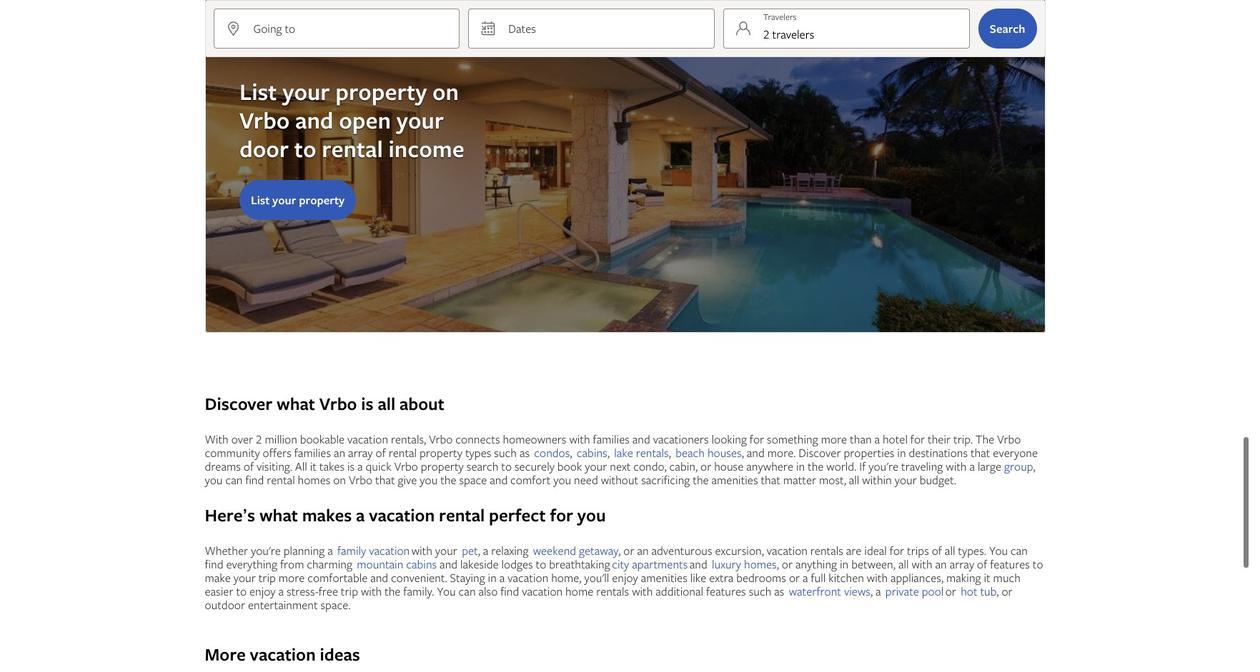Task type: vqa. For each thing, say whether or not it's contained in the screenshot.
IT
yes



Task type: describe. For each thing, give the bounding box(es) containing it.
rentals inside , or anything in between, all with an array of features to make your trip more comfortable and convenient. staying in a vacation home, you'll enjoy amenities like extra bedrooms or a full kitchen with appliances, making it much easier to enjoy a stress-free trip with the family. you can also find vacation home rentals with additional features such as
[[596, 580, 629, 596]]

home
[[565, 580, 593, 596]]

takes
[[319, 455, 345, 471]]

, inside , or an adventurous excursion, vacation rentals are ideal for trips of all types. you can find everything from charming
[[618, 539, 621, 555]]

offers
[[263, 442, 292, 457]]

can inside , you can find rental homes on vrbo that give you the space and comfort you need without sacrificing the amenities that matter most, all within your budget.
[[225, 469, 243, 484]]

in right anything
[[840, 553, 849, 569]]

your left "pet"
[[435, 539, 457, 555]]

for up the weekend
[[550, 500, 573, 524]]

an inside , or an adventurous excursion, vacation rentals are ideal for trips of all types. you can find everything from charming
[[637, 539, 649, 555]]

1 horizontal spatial trip
[[341, 580, 358, 596]]

a left full
[[803, 567, 808, 582]]

space
[[459, 469, 487, 484]]

connects
[[456, 428, 500, 444]]

can inside , or an adventurous excursion, vacation rentals are ideal for trips of all types. you can find everything from charming
[[1011, 539, 1028, 555]]

dreams
[[205, 455, 241, 471]]

beach
[[676, 442, 705, 457]]

comfortable
[[307, 567, 368, 582]]

need
[[574, 469, 598, 484]]

2 travelers
[[763, 26, 814, 42]]

mountain cabins link
[[357, 553, 437, 569]]

bookable
[[300, 428, 345, 444]]

pet link
[[462, 539, 478, 555]]

, or outdoor entertainment space.
[[205, 580, 1013, 609]]

1 horizontal spatial enjoy
[[612, 567, 638, 582]]

your right open
[[396, 101, 444, 132]]

for inside , or an adventurous excursion, vacation rentals are ideal for trips of all types. you can find everything from charming
[[890, 539, 904, 555]]

or inside , or outdoor entertainment space.
[[1002, 580, 1013, 596]]

comfort
[[510, 469, 551, 484]]

community
[[205, 442, 260, 457]]

for left their
[[910, 428, 925, 444]]

luxury
[[712, 553, 741, 569]]

the down beach houses link
[[693, 469, 709, 484]]

stress-
[[287, 580, 319, 596]]

here's what makes a vacation rental perfect for you
[[205, 500, 606, 524]]

lake rentals link
[[614, 442, 669, 457]]

on inside list your property on vrbo and open your door to rental income
[[432, 72, 459, 103]]

like
[[690, 567, 706, 582]]

city
[[612, 553, 629, 569]]

, you can find rental homes on vrbo that give you the space and comfort you need without sacrificing the amenities that matter most, all within your budget.
[[205, 455, 1035, 484]]

to right lodges
[[536, 553, 546, 569]]

1 horizontal spatial that
[[761, 469, 780, 484]]

makes
[[302, 500, 352, 524]]

door
[[239, 129, 288, 161]]

and left extra
[[690, 553, 707, 569]]

a right the also
[[499, 567, 505, 582]]

everyone
[[993, 442, 1038, 457]]

and left pet link
[[440, 553, 458, 569]]

group
[[1004, 455, 1033, 471]]

more inside , or anything in between, all with an array of features to make your trip more comfortable and convenient. staying in a vacation home, you'll enjoy amenities like extra bedrooms or a full kitchen with appliances, making it much easier to enjoy a stress-free trip with the family. you can also find vacation home rentals with additional features such as
[[279, 567, 305, 582]]

with inside , and more. discover properties in destinations that everyone dreams of visiting. all it takes is a quick vrbo property search to securely book your next condo, cabin, or house anywhere in the world. if you're traveling with a large
[[946, 455, 967, 471]]

discover what vrbo is all about
[[205, 389, 445, 412]]

excursion,
[[715, 539, 764, 555]]

trip.
[[954, 428, 973, 444]]

mountain cabins and lakeside lodges to breathtaking city apartments and luxury homes
[[357, 553, 777, 569]]

anything
[[796, 553, 837, 569]]

than
[[850, 428, 872, 444]]

travelers
[[772, 26, 814, 42]]

with down ideal
[[867, 567, 888, 582]]

with down city apartments link
[[632, 580, 653, 596]]

visiting.
[[257, 455, 292, 471]]

1 vertical spatial you're
[[251, 539, 281, 555]]

condos
[[534, 442, 570, 457]]

staying
[[450, 567, 485, 582]]

list your property
[[251, 188, 344, 204]]

vacation inside , or an adventurous excursion, vacation rentals are ideal for trips of all types. you can find everything from charming
[[767, 539, 808, 555]]

2 inside dropdown button
[[763, 26, 770, 42]]

in right the staying
[[488, 567, 497, 582]]

a right "pet"
[[483, 539, 488, 555]]

amenities inside , you can find rental homes on vrbo that give you the space and comfort you need without sacrificing the amenities that matter most, all within your budget.
[[712, 469, 758, 484]]

vacation down give
[[369, 500, 435, 524]]

breathtaking
[[549, 553, 610, 569]]

to right easier
[[236, 580, 247, 596]]

within
[[862, 469, 892, 484]]

your left open
[[282, 72, 330, 103]]

such inside with over 2 million bookable vacation rentals, vrbo connects homeowners with families and vacationers looking for something more than a hotel for their trip. the vrbo community offers families an array of rental property types such as
[[494, 442, 517, 457]]

their
[[928, 428, 951, 444]]

condos , cabins , lake rentals , beach houses
[[534, 442, 742, 457]]

you down community
[[205, 469, 223, 484]]

tub
[[980, 580, 997, 596]]

1 horizontal spatial cabins
[[577, 442, 607, 457]]

something
[[767, 428, 818, 444]]

rentals,
[[391, 428, 426, 444]]

a left large
[[970, 455, 975, 471]]

2 inside with over 2 million bookable vacation rentals, vrbo connects homeowners with families and vacationers looking for something more than a hotel for their trip. the vrbo community offers families an array of rental property types such as
[[256, 428, 262, 444]]

is inside , and more. discover properties in destinations that everyone dreams of visiting. all it takes is a quick vrbo property search to securely book your next condo, cabin, or house anywhere in the world. if you're traveling with a large
[[347, 455, 355, 471]]

what for makes
[[259, 500, 298, 524]]

0 horizontal spatial cabins
[[406, 553, 437, 569]]

give
[[398, 469, 417, 484]]

list for list your property
[[251, 188, 269, 204]]

types
[[465, 442, 491, 457]]

your inside , and more. discover properties in destinations that everyone dreams of visiting. all it takes is a quick vrbo property search to securely book your next condo, cabin, or house anywhere in the world. if you're traveling with a large
[[585, 455, 607, 471]]

in right properties
[[897, 442, 906, 457]]

space.
[[321, 594, 351, 609]]

for right "looking" at bottom right
[[750, 428, 764, 444]]

lake
[[614, 442, 633, 457]]

beach houses link
[[676, 442, 742, 457]]

you right give
[[420, 469, 438, 484]]

1 vertical spatial homes
[[744, 553, 777, 569]]

with over 2 million bookable vacation rentals, vrbo connects homeowners with families and vacationers looking for something more than a hotel for their trip. the vrbo community offers families an array of rental property types such as
[[205, 428, 1021, 457]]

, inside , or outdoor entertainment space.
[[997, 580, 999, 596]]

about
[[400, 389, 445, 412]]

ideas
[[320, 640, 360, 663]]

with
[[205, 428, 229, 444]]

a left 'quick'
[[357, 455, 363, 471]]

property inside , and more. discover properties in destinations that everyone dreams of visiting. all it takes is a quick vrbo property search to securely book your next condo, cabin, or house anywhere in the world. if you're traveling with a large
[[421, 455, 464, 471]]

full
[[811, 567, 826, 582]]

find inside , or an adventurous excursion, vacation rentals are ideal for trips of all types. you can find everything from charming
[[205, 553, 223, 569]]

with down "mountain" at left
[[361, 580, 382, 596]]

vacation inside with over 2 million bookable vacation rentals, vrbo connects homeowners with families and vacationers looking for something more than a hotel for their trip. the vrbo community offers families an array of rental property types such as
[[347, 428, 388, 444]]

or inside , or an adventurous excursion, vacation rentals are ideal for trips of all types. you can find everything from charming
[[623, 539, 634, 555]]

a left family
[[327, 539, 333, 555]]

as inside , or anything in between, all with an array of features to make your trip more comfortable and convenient. staying in a vacation home, you'll enjoy amenities like extra bedrooms or a full kitchen with appliances, making it much easier to enjoy a stress-free trip with the family. you can also find vacation home rentals with additional features such as
[[774, 580, 784, 596]]

0 horizontal spatial features
[[706, 580, 746, 596]]

sacrificing
[[641, 469, 690, 484]]

it inside , and more. discover properties in destinations that everyone dreams of visiting. all it takes is a quick vrbo property search to securely book your next condo, cabin, or house anywhere in the world. if you're traveling with a large
[[310, 455, 317, 471]]

of inside , or an adventurous excursion, vacation rentals are ideal for trips of all types. you can find everything from charming
[[932, 539, 942, 555]]

, inside , you can find rental homes on vrbo that give you the space and comfort you need without sacrificing the amenities that matter most, all within your budget.
[[1033, 455, 1035, 471]]

as inside with over 2 million bookable vacation rentals, vrbo connects homeowners with families and vacationers looking for something more than a hotel for their trip. the vrbo community offers families an array of rental property types such as
[[520, 442, 530, 457]]

pet
[[462, 539, 478, 555]]

mountain
[[357, 553, 403, 569]]

array inside , or anything in between, all with an array of features to make your trip more comfortable and convenient. staying in a vacation home, you'll enjoy amenities like extra bedrooms or a full kitchen with appliances, making it much easier to enjoy a stress-free trip with the family. you can also find vacation home rentals with additional features such as
[[950, 553, 974, 569]]

rental inside list your property on vrbo and open your door to rental income
[[321, 129, 383, 161]]

1 horizontal spatial is
[[361, 389, 374, 412]]

you inside , or an adventurous excursion, vacation rentals are ideal for trips of all types. you can find everything from charming
[[989, 539, 1008, 555]]

extra
[[709, 567, 734, 582]]

list your property on vrbo and open your door to rental income
[[239, 72, 464, 161]]

0 horizontal spatial trip
[[259, 567, 276, 582]]

, and more. discover properties in destinations that everyone dreams of visiting. all it takes is a quick vrbo property search to securely book your next condo, cabin, or house anywhere in the world. if you're traveling with a large
[[205, 442, 1038, 471]]

with up convenient.
[[411, 539, 432, 555]]

over
[[231, 428, 253, 444]]

additional
[[656, 580, 703, 596]]

1 horizontal spatial families
[[593, 428, 630, 444]]

and inside with over 2 million bookable vacation rentals, vrbo connects homeowners with families and vacationers looking for something more than a hotel for their trip. the vrbo community offers families an array of rental property types such as
[[632, 428, 650, 444]]

to inside list your property on vrbo and open your door to rental income
[[294, 129, 316, 161]]

you're inside , and more. discover properties in destinations that everyone dreams of visiting. all it takes is a quick vrbo property search to securely book your next condo, cabin, or house anywhere in the world. if you're traveling with a large
[[869, 455, 899, 471]]

what for vrbo
[[277, 389, 315, 412]]

, inside , or anything in between, all with an array of features to make your trip more comfortable and convenient. staying in a vacation home, you'll enjoy amenities like extra bedrooms or a full kitchen with appliances, making it much easier to enjoy a stress-free trip with the family. you can also find vacation home rentals with additional features such as
[[777, 553, 779, 569]]

pool
[[922, 580, 944, 596]]

to inside , and more. discover properties in destinations that everyone dreams of visiting. all it takes is a quick vrbo property search to securely book your next condo, cabin, or house anywhere in the world. if you're traveling with a large
[[501, 455, 512, 471]]

hot
[[961, 580, 977, 596]]



Task type: locate. For each thing, give the bounding box(es) containing it.
with inside with over 2 million bookable vacation rentals, vrbo connects homeowners with families and vacationers looking for something more than a hotel for their trip. the vrbo community offers families an array of rental property types such as
[[569, 428, 590, 444]]

it inside , or anything in between, all with an array of features to make your trip more comfortable and convenient. staying in a vacation home, you'll enjoy amenities like extra bedrooms or a full kitchen with appliances, making it much easier to enjoy a stress-free trip with the family. you can also find vacation home rentals with additional features such as
[[984, 567, 990, 582]]

0 horizontal spatial can
[[225, 469, 243, 484]]

you right types.
[[989, 539, 1008, 555]]

vacation down relaxing
[[508, 567, 548, 582]]

of inside , and more. discover properties in destinations that everyone dreams of visiting. all it takes is a quick vrbo property search to securely book your next condo, cabin, or house anywhere in the world. if you're traveling with a large
[[244, 455, 254, 471]]

2 horizontal spatial find
[[500, 580, 519, 596]]

amenities down adventurous
[[641, 567, 687, 582]]

on up income
[[432, 72, 459, 103]]

0 horizontal spatial as
[[520, 442, 530, 457]]

1 horizontal spatial it
[[984, 567, 990, 582]]

your left next
[[585, 455, 607, 471]]

all up private
[[898, 553, 909, 569]]

or inside , and more. discover properties in destinations that everyone dreams of visiting. all it takes is a quick vrbo property search to securely book your next condo, cabin, or house anywhere in the world. if you're traveling with a large
[[701, 455, 711, 471]]

or right getaway
[[623, 539, 634, 555]]

0 horizontal spatial more
[[279, 567, 305, 582]]

1 horizontal spatial rentals
[[636, 442, 669, 457]]

vacationers
[[653, 428, 709, 444]]

2 horizontal spatial rentals
[[810, 539, 843, 555]]

as left waterfront
[[774, 580, 784, 596]]

and up condo,
[[632, 428, 650, 444]]

in right more.
[[796, 455, 805, 471]]

more up entertainment
[[279, 567, 305, 582]]

1 horizontal spatial can
[[459, 580, 476, 596]]

on up makes
[[333, 469, 346, 484]]

rental inside with over 2 million bookable vacation rentals, vrbo connects homeowners with families and vacationers looking for something more than a hotel for their trip. the vrbo community offers families an array of rental property types such as
[[389, 442, 417, 457]]

trip left from
[[259, 567, 276, 582]]

the left the family.
[[385, 580, 401, 596]]

2 horizontal spatial an
[[935, 553, 947, 569]]

1 horizontal spatial on
[[432, 72, 459, 103]]

lakeside
[[460, 553, 499, 569]]

list inside list your property on vrbo and open your door to rental income
[[239, 72, 277, 103]]

rental inside , you can find rental homes on vrbo that give you the space and comfort you need without sacrificing the amenities that matter most, all within your budget.
[[267, 469, 295, 484]]

home,
[[551, 567, 582, 582]]

book
[[557, 455, 582, 471]]

1 vertical spatial more
[[279, 567, 305, 582]]

property inside with over 2 million bookable vacation rentals, vrbo connects homeowners with families and vacationers looking for something more than a hotel for their trip. the vrbo community offers families an array of rental property types such as
[[420, 442, 462, 457]]

large
[[978, 455, 1001, 471]]

vacation up 'quick'
[[347, 428, 388, 444]]

1 vertical spatial array
[[950, 553, 974, 569]]

of up hot tub link
[[977, 553, 987, 569]]

the inside , and more. discover properties in destinations that everyone dreams of visiting. all it takes is a quick vrbo property search to securely book your next condo, cabin, or house anywhere in the world. if you're traveling with a large
[[808, 455, 824, 471]]

and inside , you can find rental homes on vrbo that give you the space and comfort you need without sacrificing the amenities that matter most, all within your budget.
[[490, 469, 508, 484]]

a
[[875, 428, 880, 444], [357, 455, 363, 471], [970, 455, 975, 471], [356, 500, 365, 524], [327, 539, 333, 555], [483, 539, 488, 555], [499, 567, 505, 582], [803, 567, 808, 582], [278, 580, 284, 596], [876, 580, 881, 596]]

more left the than
[[821, 428, 847, 444]]

rentals inside , or an adventurous excursion, vacation rentals are ideal for trips of all types. you can find everything from charming
[[810, 539, 843, 555]]

2 vertical spatial find
[[500, 580, 519, 596]]

the left the space
[[440, 469, 456, 484]]

cabins up need
[[577, 442, 607, 457]]

your inside , or anything in between, all with an array of features to make your trip more comfortable and convenient. staying in a vacation home, you'll enjoy amenities like extra bedrooms or a full kitchen with appliances, making it much easier to enjoy a stress-free trip with the family. you can also find vacation home rentals with additional features such as
[[234, 567, 256, 582]]

is right takes
[[347, 455, 355, 471]]

entertainment
[[248, 594, 318, 609]]

vacation
[[347, 428, 388, 444], [369, 500, 435, 524], [369, 539, 410, 555], [767, 539, 808, 555], [508, 567, 548, 582], [522, 580, 563, 596], [250, 640, 316, 663]]

0 horizontal spatial rentals
[[596, 580, 629, 596]]

you down need
[[577, 500, 606, 524]]

1 vertical spatial cabins
[[406, 553, 437, 569]]

vacation down mountain cabins and lakeside lodges to breathtaking city apartments and luxury homes
[[522, 580, 563, 596]]

your down door
[[272, 188, 296, 204]]

1 vertical spatial can
[[1011, 539, 1028, 555]]

2 travelers button
[[723, 9, 970, 49]]

list for list your property on vrbo and open your door to rental income
[[239, 72, 277, 103]]

find up easier
[[205, 553, 223, 569]]

0 horizontal spatial on
[[333, 469, 346, 484]]

features down luxury
[[706, 580, 746, 596]]

1 horizontal spatial find
[[245, 469, 264, 484]]

cabin,
[[669, 455, 698, 471]]

can inside , or anything in between, all with an array of features to make your trip more comfortable and convenient. staying in a vacation home, you'll enjoy amenities like extra bedrooms or a full kitchen with appliances, making it much easier to enjoy a stress-free trip with the family. you can also find vacation home rentals with additional features such as
[[459, 580, 476, 596]]

you
[[205, 469, 223, 484], [420, 469, 438, 484], [553, 469, 571, 484], [577, 500, 606, 524]]

and down family vacation link
[[370, 567, 388, 582]]

1 horizontal spatial discover
[[799, 442, 841, 457]]

and right the space
[[490, 469, 508, 484]]

can down community
[[225, 469, 243, 484]]

destinations
[[909, 442, 968, 457]]

0 vertical spatial can
[[225, 469, 243, 484]]

families
[[593, 428, 630, 444], [294, 442, 331, 457]]

income
[[388, 129, 464, 161]]

0 horizontal spatial find
[[205, 553, 223, 569]]

and inside , and more. discover properties in destinations that everyone dreams of visiting. all it takes is a quick vrbo property search to securely book your next condo, cabin, or house anywhere in the world. if you're traveling with a large
[[747, 442, 765, 457]]

a right views at the bottom right
[[876, 580, 881, 596]]

of right 'trips'
[[932, 539, 942, 555]]

amenities inside , or anything in between, all with an array of features to make your trip more comfortable and convenient. staying in a vacation home, you'll enjoy amenities like extra bedrooms or a full kitchen with appliances, making it much easier to enjoy a stress-free trip with the family. you can also find vacation home rentals with additional features such as
[[641, 567, 687, 582]]

features up tub
[[990, 553, 1030, 569]]

condo,
[[633, 455, 667, 471]]

or right pool
[[945, 580, 956, 596]]

1 vertical spatial such
[[749, 580, 771, 596]]

you're left planning
[[251, 539, 281, 555]]

with up private pool link at the bottom of page
[[912, 553, 933, 569]]

enjoy
[[612, 567, 638, 582], [249, 580, 276, 596]]

bedrooms
[[736, 567, 786, 582]]

0 vertical spatial more
[[821, 428, 847, 444]]

it
[[310, 455, 317, 471], [984, 567, 990, 582]]

all
[[295, 455, 307, 471]]

0 vertical spatial list
[[239, 72, 277, 103]]

find right the also
[[500, 580, 519, 596]]

, or an adventurous excursion, vacation rentals are ideal for trips of all types. you can find everything from charming
[[205, 539, 1028, 569]]

0 vertical spatial cabins
[[577, 442, 607, 457]]

1 horizontal spatial you're
[[869, 455, 899, 471]]

a right makes
[[356, 500, 365, 524]]

1 vertical spatial is
[[347, 455, 355, 471]]

0 vertical spatial such
[[494, 442, 517, 457]]

1 horizontal spatial as
[[774, 580, 784, 596]]

with down trip.
[[946, 455, 967, 471]]

planning
[[284, 539, 325, 555]]

1 vertical spatial 2
[[256, 428, 262, 444]]

whether you're planning a family vacation with your pet , a relaxing weekend getaway
[[205, 539, 618, 555]]

weekend getaway link
[[533, 539, 618, 555]]

1 vertical spatial what
[[259, 500, 298, 524]]

an right city on the bottom of page
[[637, 539, 649, 555]]

1 horizontal spatial such
[[749, 580, 771, 596]]

and left more.
[[747, 442, 765, 457]]

can up much
[[1011, 539, 1028, 555]]

you're right the if
[[869, 455, 899, 471]]

your inside , you can find rental homes on vrbo that give you the space and comfort you need without sacrificing the amenities that matter most, all within your budget.
[[895, 469, 917, 484]]

array inside with over 2 million bookable vacation rentals, vrbo connects homeowners with families and vacationers looking for something more than a hotel for their trip. the vrbo community offers families an array of rental property types such as
[[348, 442, 373, 457]]

1 horizontal spatial more
[[821, 428, 847, 444]]

0 horizontal spatial an
[[334, 442, 345, 457]]

on
[[432, 72, 459, 103], [333, 469, 346, 484]]

what up million
[[277, 389, 315, 412]]

search button
[[978, 9, 1037, 49]]

0 horizontal spatial that
[[375, 469, 395, 484]]

discover up over at the bottom left
[[205, 389, 273, 412]]

on inside , you can find rental homes on vrbo that give you the space and comfort you need without sacrificing the amenities that matter most, all within your budget.
[[333, 469, 346, 484]]

an right all
[[334, 442, 345, 457]]

1 vertical spatial discover
[[799, 442, 841, 457]]

can left the also
[[459, 580, 476, 596]]

0 vertical spatial rentals
[[636, 442, 669, 457]]

0 horizontal spatial discover
[[205, 389, 273, 412]]

0 vertical spatial amenities
[[712, 469, 758, 484]]

discover inside , and more. discover properties in destinations that everyone dreams of visiting. all it takes is a quick vrbo property search to securely book your next condo, cabin, or house anywhere in the world. if you're traveling with a large
[[799, 442, 841, 457]]

1 vertical spatial as
[[774, 580, 784, 596]]

0 vertical spatial on
[[432, 72, 459, 103]]

0 vertical spatial find
[[245, 469, 264, 484]]

such down luxury homes link
[[749, 580, 771, 596]]

vrbo inside , and more. discover properties in destinations that everyone dreams of visiting. all it takes is a quick vrbo property search to securely book your next condo, cabin, or house anywhere in the world. if you're traveling with a large
[[394, 455, 418, 471]]

2
[[763, 26, 770, 42], [256, 428, 262, 444]]

1 horizontal spatial amenities
[[712, 469, 758, 484]]

vacation up bedrooms
[[767, 539, 808, 555]]

most,
[[819, 469, 846, 484]]

your
[[282, 72, 330, 103], [396, 101, 444, 132], [272, 188, 296, 204], [585, 455, 607, 471], [895, 469, 917, 484], [435, 539, 457, 555], [234, 567, 256, 582]]

0 vertical spatial array
[[348, 442, 373, 457]]

adventurous
[[652, 539, 712, 555]]

list up door
[[239, 72, 277, 103]]

family.
[[403, 580, 434, 596]]

list your property link
[[239, 176, 356, 216]]

properties
[[844, 442, 894, 457]]

in
[[897, 442, 906, 457], [796, 455, 805, 471], [840, 553, 849, 569], [488, 567, 497, 582]]

also
[[479, 580, 498, 596]]

charming
[[307, 553, 352, 569]]

array right takes
[[348, 442, 373, 457]]

appliances,
[[891, 567, 944, 582]]

to
[[294, 129, 316, 161], [501, 455, 512, 471], [536, 553, 546, 569], [1033, 553, 1043, 569], [236, 580, 247, 596]]

0 horizontal spatial you
[[437, 580, 456, 596]]

much
[[993, 567, 1021, 582]]

kitchen
[[829, 567, 864, 582]]

of inside with over 2 million bookable vacation rentals, vrbo connects homeowners with families and vacationers looking for something more than a hotel for their trip. the vrbo community offers families an array of rental property types such as
[[376, 442, 386, 457]]

as left condos
[[520, 442, 530, 457]]

1 vertical spatial rentals
[[810, 539, 843, 555]]

that inside , and more. discover properties in destinations that everyone dreams of visiting. all it takes is a quick vrbo property search to securely book your next condo, cabin, or house anywhere in the world. if you're traveling with a large
[[971, 442, 990, 457]]

with
[[569, 428, 590, 444], [946, 455, 967, 471], [411, 539, 432, 555], [912, 553, 933, 569], [867, 567, 888, 582], [361, 580, 382, 596], [632, 580, 653, 596]]

all inside , you can find rental homes on vrbo that give you the space and comfort you need without sacrificing the amenities that matter most, all within your budget.
[[849, 469, 859, 484]]

securely
[[515, 455, 555, 471]]

private pool link
[[885, 580, 944, 596]]

your right within
[[895, 469, 917, 484]]

you left need
[[553, 469, 571, 484]]

such
[[494, 442, 517, 457], [749, 580, 771, 596]]

getaway
[[579, 539, 618, 555]]

list down door
[[251, 188, 269, 204]]

all inside , or anything in between, all with an array of features to make your trip more comfortable and convenient. staying in a vacation home, you'll enjoy amenities like extra bedrooms or a full kitchen with appliances, making it much easier to enjoy a stress-free trip with the family. you can also find vacation home rentals with additional features such as
[[898, 553, 909, 569]]

0 horizontal spatial homes
[[298, 469, 330, 484]]

all left about
[[378, 389, 395, 412]]

here's
[[205, 500, 255, 524]]

0 vertical spatial is
[[361, 389, 374, 412]]

search
[[467, 455, 499, 471]]

you inside , or anything in between, all with an array of features to make your trip more comfortable and convenient. staying in a vacation home, you'll enjoy amenities like extra bedrooms or a full kitchen with appliances, making it much easier to enjoy a stress-free trip with the family. you can also find vacation home rentals with additional features such as
[[437, 580, 456, 596]]

find inside , or anything in between, all with an array of features to make your trip more comfortable and convenient. staying in a vacation home, you'll enjoy amenities like extra bedrooms or a full kitchen with appliances, making it much easier to enjoy a stress-free trip with the family. you can also find vacation home rentals with additional features such as
[[500, 580, 519, 596]]

0 vertical spatial features
[[990, 553, 1030, 569]]

vacation down entertainment
[[250, 640, 316, 663]]

2 vertical spatial rentals
[[596, 580, 629, 596]]

to right door
[[294, 129, 316, 161]]

1 vertical spatial on
[[333, 469, 346, 484]]

1 horizontal spatial homes
[[744, 553, 777, 569]]

an inside with over 2 million bookable vacation rentals, vrbo connects homeowners with families and vacationers looking for something more than a hotel for their trip. the vrbo community offers families an array of rental property types such as
[[334, 442, 345, 457]]

0 vertical spatial you
[[989, 539, 1008, 555]]

such inside , or anything in between, all with an array of features to make your trip more comfortable and convenient. staying in a vacation home, you'll enjoy amenities like extra bedrooms or a full kitchen with appliances, making it much easier to enjoy a stress-free trip with the family. you can also find vacation home rentals with additional features such as
[[749, 580, 771, 596]]

the inside , or anything in between, all with an array of features to make your trip more comfortable and convenient. staying in a vacation home, you'll enjoy amenities like extra bedrooms or a full kitchen with appliances, making it much easier to enjoy a stress-free trip with the family. you can also find vacation home rentals with additional features such as
[[385, 580, 401, 596]]

of inside , or anything in between, all with an array of features to make your trip more comfortable and convenient. staying in a vacation home, you'll enjoy amenities like extra bedrooms or a full kitchen with appliances, making it much easier to enjoy a stress-free trip with the family. you can also find vacation home rentals with additional features such as
[[977, 553, 987, 569]]

a house with pool image
[[205, 0, 1045, 329]]

and inside list your property on vrbo and open your door to rental income
[[295, 101, 333, 132]]

luxury homes link
[[712, 553, 777, 569]]

cabins link
[[577, 442, 607, 457]]

0 horizontal spatial 2
[[256, 428, 262, 444]]

amenities down houses
[[712, 469, 758, 484]]

apartments
[[632, 553, 688, 569]]

0 vertical spatial homes
[[298, 469, 330, 484]]

0 horizontal spatial is
[[347, 455, 355, 471]]

views
[[844, 580, 871, 596]]

rentals down city on the bottom of page
[[596, 580, 629, 596]]

1 vertical spatial features
[[706, 580, 746, 596]]

0 horizontal spatial you're
[[251, 539, 281, 555]]

0 vertical spatial you're
[[869, 455, 899, 471]]

the left world. at the right
[[808, 455, 824, 471]]

such right types
[[494, 442, 517, 457]]

2 vertical spatial can
[[459, 580, 476, 596]]

list
[[239, 72, 277, 103], [251, 188, 269, 204]]

or left anything
[[782, 553, 793, 569]]

discover up most, at the right bottom of page
[[799, 442, 841, 457]]

convenient.
[[391, 567, 447, 582]]

more
[[205, 640, 246, 663]]

a inside with over 2 million bookable vacation rentals, vrbo connects homeowners with families and vacationers looking for something more than a hotel for their trip. the vrbo community offers families an array of rental property types such as
[[875, 428, 880, 444]]

0 vertical spatial discover
[[205, 389, 273, 412]]

of left visiting.
[[244, 455, 254, 471]]

make
[[205, 567, 231, 582]]

from
[[280, 553, 304, 569]]

you right the family.
[[437, 580, 456, 596]]

vrbo inside list your property on vrbo and open your door to rental income
[[239, 101, 289, 132]]

1 vertical spatial find
[[205, 553, 223, 569]]

1 vertical spatial list
[[251, 188, 269, 204]]

1 horizontal spatial 2
[[763, 26, 770, 42]]

is left about
[[361, 389, 374, 412]]

weekend
[[533, 539, 576, 555]]

1 horizontal spatial an
[[637, 539, 649, 555]]

0 horizontal spatial amenities
[[641, 567, 687, 582]]

or left full
[[789, 567, 800, 582]]

0 horizontal spatial it
[[310, 455, 317, 471]]

homes up makes
[[298, 469, 330, 484]]

waterfront
[[789, 580, 841, 596]]

what
[[277, 389, 315, 412], [259, 500, 298, 524]]

2 horizontal spatial can
[[1011, 539, 1028, 555]]

open
[[339, 101, 391, 132]]

you'll
[[584, 567, 609, 582]]

0 horizontal spatial families
[[294, 442, 331, 457]]

1 horizontal spatial features
[[990, 553, 1030, 569]]

and left open
[[295, 101, 333, 132]]

of
[[376, 442, 386, 457], [244, 455, 254, 471], [932, 539, 942, 555], [977, 553, 987, 569]]

a left stress-
[[278, 580, 284, 596]]

types.
[[958, 539, 986, 555]]

to right much
[[1033, 553, 1043, 569]]

next
[[610, 455, 631, 471]]

, inside , and more. discover properties in destinations that everyone dreams of visiting. all it takes is a quick vrbo property search to securely book your next condo, cabin, or house anywhere in the world. if you're traveling with a large
[[742, 442, 744, 457]]

for left 'trips'
[[890, 539, 904, 555]]

vacation right family
[[369, 539, 410, 555]]

that left everyone
[[971, 442, 990, 457]]

trip
[[259, 567, 276, 582], [341, 580, 358, 596]]

that left matter
[[761, 469, 780, 484]]

0 vertical spatial it
[[310, 455, 317, 471]]

1 vertical spatial amenities
[[641, 567, 687, 582]]

1 vertical spatial you
[[437, 580, 456, 596]]

homes inside , you can find rental homes on vrbo that give you the space and comfort you need without sacrificing the amenities that matter most, all within your budget.
[[298, 469, 330, 484]]

all inside , or an adventurous excursion, vacation rentals are ideal for trips of all types. you can find everything from charming
[[945, 539, 955, 555]]

, or anything in between, all with an array of features to make your trip more comfortable and convenient. staying in a vacation home, you'll enjoy amenities like extra bedrooms or a full kitchen with appliances, making it much easier to enjoy a stress-free trip with the family. you can also find vacation home rentals with additional features such as
[[205, 553, 1043, 596]]

find right dreams
[[245, 469, 264, 484]]

your right the make
[[234, 567, 256, 582]]

waterfront views link
[[789, 580, 871, 596]]

0 vertical spatial what
[[277, 389, 315, 412]]

property inside list your property on vrbo and open your door to rental income
[[335, 72, 427, 103]]

can
[[225, 469, 243, 484], [1011, 539, 1028, 555], [459, 580, 476, 596]]

rentals left "are"
[[810, 539, 843, 555]]

family
[[337, 539, 366, 555]]

0 horizontal spatial such
[[494, 442, 517, 457]]

0 horizontal spatial array
[[348, 442, 373, 457]]

2 horizontal spatial that
[[971, 442, 990, 457]]

are
[[846, 539, 862, 555]]

find inside , you can find rental homes on vrbo that give you the space and comfort you need without sacrificing the amenities that matter most, all within your budget.
[[245, 469, 264, 484]]

as
[[520, 442, 530, 457], [774, 580, 784, 596]]

family vacation link
[[337, 539, 410, 555]]

whether
[[205, 539, 248, 555]]

anywhere
[[746, 455, 793, 471]]

more.
[[767, 442, 796, 457]]

homes right luxury
[[744, 553, 777, 569]]

1 vertical spatial it
[[984, 567, 990, 582]]

or right tub
[[1002, 580, 1013, 596]]

trip right free
[[341, 580, 358, 596]]

more
[[821, 428, 847, 444], [279, 567, 305, 582]]

1 horizontal spatial you
[[989, 539, 1008, 555]]

waterfront views , a private pool or hot tub
[[789, 580, 997, 596]]

0 vertical spatial as
[[520, 442, 530, 457]]

2 left travelers
[[763, 26, 770, 42]]

an inside , or anything in between, all with an array of features to make your trip more comfortable and convenient. staying in a vacation home, you'll enjoy amenities like extra bedrooms or a full kitchen with appliances, making it much easier to enjoy a stress-free trip with the family. you can also find vacation home rentals with additional features such as
[[935, 553, 947, 569]]

array up hot
[[950, 553, 974, 569]]

what up planning
[[259, 500, 298, 524]]

vrbo inside , you can find rental homes on vrbo that give you the space and comfort you need without sacrificing the amenities that matter most, all within your budget.
[[349, 469, 373, 484]]

with up book
[[569, 428, 590, 444]]

0 vertical spatial 2
[[763, 26, 770, 42]]

more inside with over 2 million bookable vacation rentals, vrbo connects homeowners with families and vacationers looking for something more than a hotel for their trip. the vrbo community offers families an array of rental property types such as
[[821, 428, 847, 444]]

1 horizontal spatial array
[[950, 553, 974, 569]]

making
[[946, 567, 981, 582]]

rentals right lake
[[636, 442, 669, 457]]

and inside , or anything in between, all with an array of features to make your trip more comfortable and convenient. staying in a vacation home, you'll enjoy amenities like extra bedrooms or a full kitchen with appliances, making it much easier to enjoy a stress-free trip with the family. you can also find vacation home rentals with additional features such as
[[370, 567, 388, 582]]

0 horizontal spatial enjoy
[[249, 580, 276, 596]]



